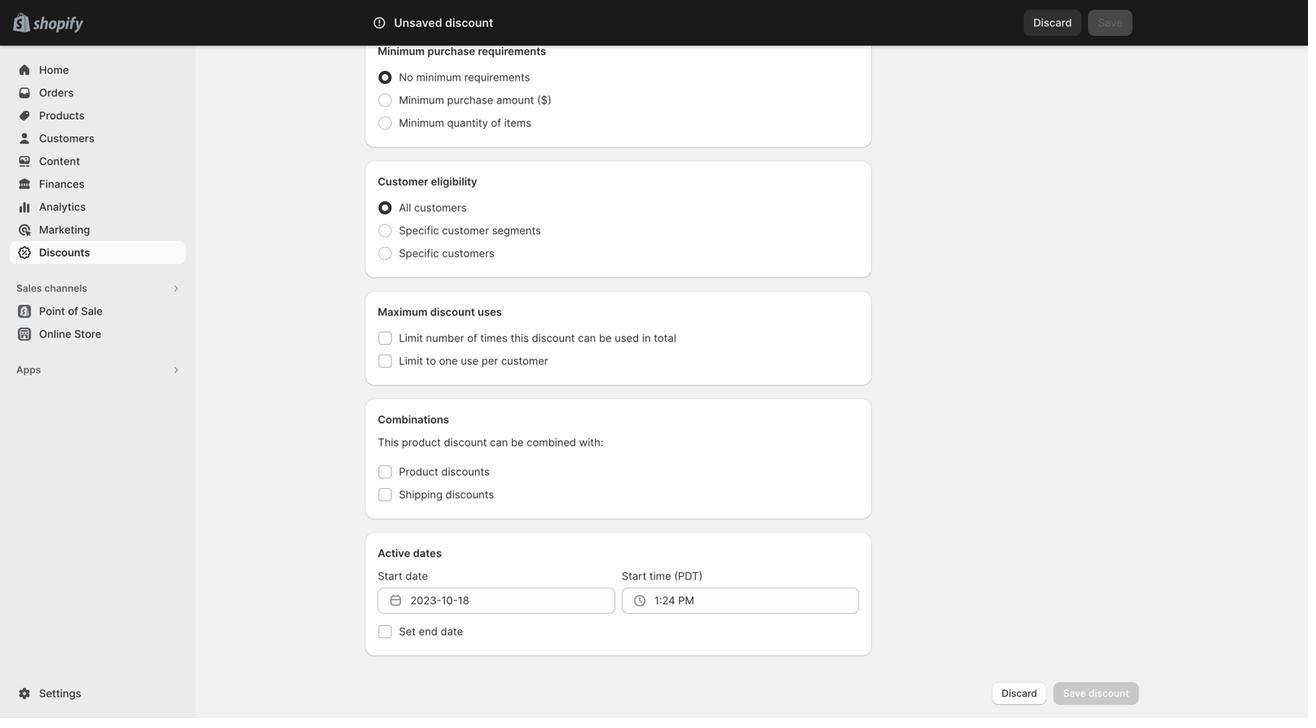 Task type: describe. For each thing, give the bounding box(es) containing it.
dates
[[413, 547, 442, 560]]

requirements for no minimum requirements
[[464, 71, 530, 84]]

used
[[615, 332, 640, 345]]

discard for save discount
[[1002, 688, 1038, 700]]

quantity
[[447, 117, 488, 129]]

end
[[419, 625, 438, 638]]

analytics link
[[10, 196, 186, 219]]

start time (pdt)
[[622, 570, 703, 583]]

requirements for minimum purchase requirements
[[478, 45, 547, 57]]

one
[[439, 355, 458, 367]]

sale
[[81, 305, 103, 318]]

0 horizontal spatial customer
[[442, 224, 489, 237]]

active dates
[[378, 547, 442, 560]]

online
[[39, 328, 71, 340]]

customers for all customers
[[414, 201, 467, 214]]

maximum
[[378, 306, 428, 318]]

to
[[426, 355, 436, 367]]

point
[[39, 305, 65, 318]]

save discount
[[1064, 688, 1130, 700]]

unsaved
[[394, 16, 443, 30]]

save discount button
[[1054, 683, 1140, 705]]

minimum
[[416, 71, 462, 84]]

sales channels
[[16, 283, 87, 294]]

1 horizontal spatial customer
[[501, 355, 548, 367]]

discounts
[[39, 246, 90, 259]]

specific customer segments
[[399, 224, 541, 237]]

use
[[461, 355, 479, 367]]

(pdt)
[[675, 570, 703, 583]]

save button
[[1089, 10, 1133, 36]]

1 horizontal spatial date
[[441, 625, 463, 638]]

discount for save
[[1089, 688, 1130, 700]]

discount for maximum
[[431, 306, 475, 318]]

eligibility
[[431, 175, 477, 188]]

sales channels button
[[10, 277, 186, 300]]

point of sale button
[[0, 300, 196, 323]]

start date
[[378, 570, 428, 583]]

content link
[[10, 150, 186, 173]]

with:
[[580, 436, 604, 449]]

minimum quantity of items
[[399, 117, 532, 129]]

purchase for amount
[[447, 94, 494, 106]]

minimum for minimum purchase requirements
[[378, 45, 425, 57]]

save for save discount
[[1064, 688, 1087, 700]]

limit for limit number of times this discount can be used in total
[[399, 332, 423, 345]]

time
[[650, 570, 672, 583]]

discard button for save
[[1024, 10, 1082, 36]]

($)
[[537, 94, 552, 106]]

active
[[378, 547, 411, 560]]

orders link
[[10, 82, 186, 104]]

shipping
[[399, 488, 443, 501]]

this product discount can be combined with:
[[378, 436, 604, 449]]

discard button for save discount
[[992, 683, 1048, 705]]

online store button
[[0, 323, 196, 346]]

settings
[[39, 687, 81, 700]]

maximum discount uses
[[378, 306, 502, 318]]

home link
[[10, 59, 186, 82]]

apps button
[[10, 359, 186, 382]]

discounts link
[[10, 241, 186, 264]]

Start date text field
[[411, 588, 616, 614]]

minimum for minimum purchase amount ($)
[[399, 94, 444, 106]]

home
[[39, 64, 69, 76]]

product
[[399, 466, 439, 478]]

finances
[[39, 178, 85, 190]]

marketing
[[39, 223, 90, 236]]

apps
[[16, 364, 41, 376]]

content
[[39, 155, 80, 168]]

in
[[642, 332, 651, 345]]

products
[[39, 109, 85, 122]]

customers link
[[10, 127, 186, 150]]

set end date
[[399, 625, 463, 638]]

limit for limit to one use per customer
[[399, 355, 423, 367]]

point of sale link
[[10, 300, 186, 323]]

customer eligibility
[[378, 175, 477, 188]]

items
[[504, 117, 532, 129]]

Start time (PDT) text field
[[655, 588, 860, 614]]

finances link
[[10, 173, 186, 196]]

search button
[[418, 10, 891, 36]]



Task type: locate. For each thing, give the bounding box(es) containing it.
minimum down no
[[399, 94, 444, 106]]

customer
[[378, 175, 429, 188]]

store
[[74, 328, 101, 340]]

0 horizontal spatial can
[[490, 436, 508, 449]]

start down active
[[378, 570, 403, 583]]

customer up specific customers
[[442, 224, 489, 237]]

product
[[402, 436, 441, 449]]

specific customers
[[399, 247, 495, 260]]

can
[[578, 332, 596, 345], [490, 436, 508, 449]]

minimum for minimum quantity of items
[[399, 117, 444, 129]]

this
[[511, 332, 529, 345]]

discounts down product discounts
[[446, 488, 494, 501]]

limit
[[399, 332, 423, 345], [399, 355, 423, 367]]

2 start from the left
[[622, 570, 647, 583]]

specific for specific customer segments
[[399, 224, 439, 237]]

0 vertical spatial customer
[[442, 224, 489, 237]]

1 vertical spatial specific
[[399, 247, 439, 260]]

0 horizontal spatial start
[[378, 570, 403, 583]]

0 vertical spatial of
[[491, 117, 501, 129]]

discard button
[[1024, 10, 1082, 36], [992, 683, 1048, 705]]

channels
[[44, 283, 87, 294]]

0 vertical spatial purchase
[[428, 45, 476, 57]]

1 vertical spatial purchase
[[447, 94, 494, 106]]

settings link
[[10, 683, 186, 705]]

total
[[654, 332, 677, 345]]

all customers
[[399, 201, 467, 214]]

all
[[399, 201, 411, 214]]

of for limit number of times this discount can be used in total
[[467, 332, 478, 345]]

discard
[[1034, 16, 1073, 29], [1002, 688, 1038, 700]]

save inside button
[[1099, 16, 1123, 29]]

discounts for product discounts
[[441, 466, 490, 478]]

limit down "maximum"
[[399, 332, 423, 345]]

limit left the to
[[399, 355, 423, 367]]

sales
[[16, 283, 42, 294]]

0 vertical spatial customers
[[414, 201, 467, 214]]

start for start time (pdt)
[[622, 570, 647, 583]]

be left combined at the left
[[511, 436, 524, 449]]

2 vertical spatial minimum
[[399, 117, 444, 129]]

date
[[406, 570, 428, 583], [441, 625, 463, 638]]

products link
[[10, 104, 186, 127]]

customers down 'customer eligibility'
[[414, 201, 467, 214]]

discounts up shipping discounts
[[441, 466, 490, 478]]

1 horizontal spatial start
[[622, 570, 647, 583]]

0 vertical spatial discounts
[[441, 466, 490, 478]]

of inside point of sale link
[[68, 305, 78, 318]]

0 vertical spatial requirements
[[478, 45, 547, 57]]

1 limit from the top
[[399, 332, 423, 345]]

1 vertical spatial limit
[[399, 355, 423, 367]]

2 vertical spatial of
[[467, 332, 478, 345]]

customers
[[39, 132, 95, 145]]

of for minimum quantity of items
[[491, 117, 501, 129]]

start for start date
[[378, 570, 403, 583]]

shipping discounts
[[399, 488, 494, 501]]

discount for unsaved
[[445, 16, 494, 30]]

discount inside save discount button
[[1089, 688, 1130, 700]]

be left used
[[599, 332, 612, 345]]

requirements
[[478, 45, 547, 57], [464, 71, 530, 84]]

combinations
[[378, 413, 449, 426]]

1 vertical spatial can
[[490, 436, 508, 449]]

0 vertical spatial specific
[[399, 224, 439, 237]]

date right end
[[441, 625, 463, 638]]

times
[[481, 332, 508, 345]]

minimum up no
[[378, 45, 425, 57]]

discard button left save button
[[1024, 10, 1082, 36]]

discard left save discount
[[1002, 688, 1038, 700]]

search
[[444, 16, 479, 29]]

customer down this
[[501, 355, 548, 367]]

specific for specific customers
[[399, 247, 439, 260]]

1 specific from the top
[[399, 224, 439, 237]]

start left time
[[622, 570, 647, 583]]

0 horizontal spatial be
[[511, 436, 524, 449]]

1 vertical spatial discard
[[1002, 688, 1038, 700]]

orders
[[39, 86, 74, 99]]

1 vertical spatial customers
[[442, 247, 495, 260]]

purchase up quantity
[[447, 94, 494, 106]]

0 vertical spatial date
[[406, 570, 428, 583]]

1 vertical spatial discounts
[[446, 488, 494, 501]]

no
[[399, 71, 413, 84]]

save
[[1099, 16, 1123, 29], [1064, 688, 1087, 700]]

product discounts
[[399, 466, 490, 478]]

0 vertical spatial limit
[[399, 332, 423, 345]]

purchase
[[428, 45, 476, 57], [447, 94, 494, 106]]

0 horizontal spatial date
[[406, 570, 428, 583]]

0 vertical spatial discard button
[[1024, 10, 1082, 36]]

start
[[378, 570, 403, 583], [622, 570, 647, 583]]

discard left save button
[[1034, 16, 1073, 29]]

purchase up minimum at top left
[[428, 45, 476, 57]]

1 horizontal spatial be
[[599, 332, 612, 345]]

point of sale
[[39, 305, 103, 318]]

limit to one use per customer
[[399, 355, 548, 367]]

per
[[482, 355, 498, 367]]

save for save
[[1099, 16, 1123, 29]]

1 vertical spatial minimum
[[399, 94, 444, 106]]

online store
[[39, 328, 101, 340]]

1 vertical spatial discard button
[[992, 683, 1048, 705]]

uses
[[478, 306, 502, 318]]

can left used
[[578, 332, 596, 345]]

save inside button
[[1064, 688, 1087, 700]]

combined
[[527, 436, 577, 449]]

minimum left quantity
[[399, 117, 444, 129]]

discard for save
[[1034, 16, 1073, 29]]

0 vertical spatial discard
[[1034, 16, 1073, 29]]

amount
[[497, 94, 534, 106]]

discounts
[[441, 466, 490, 478], [446, 488, 494, 501]]

1 horizontal spatial can
[[578, 332, 596, 345]]

specific
[[399, 224, 439, 237], [399, 247, 439, 260]]

0 vertical spatial can
[[578, 332, 596, 345]]

this
[[378, 436, 399, 449]]

minimum
[[378, 45, 425, 57], [399, 94, 444, 106], [399, 117, 444, 129]]

of left items
[[491, 117, 501, 129]]

be
[[599, 332, 612, 345], [511, 436, 524, 449]]

1 vertical spatial date
[[441, 625, 463, 638]]

1 vertical spatial requirements
[[464, 71, 530, 84]]

0 vertical spatial be
[[599, 332, 612, 345]]

customers
[[414, 201, 467, 214], [442, 247, 495, 260]]

0 vertical spatial save
[[1099, 16, 1123, 29]]

unsaved discount
[[394, 16, 494, 30]]

0 horizontal spatial save
[[1064, 688, 1087, 700]]

1 vertical spatial save
[[1064, 688, 1087, 700]]

1 horizontal spatial save
[[1099, 16, 1123, 29]]

customer
[[442, 224, 489, 237], [501, 355, 548, 367]]

can left combined at the left
[[490, 436, 508, 449]]

discard button left save discount button
[[992, 683, 1048, 705]]

marketing link
[[10, 219, 186, 241]]

of left sale
[[68, 305, 78, 318]]

date down active dates in the left bottom of the page
[[406, 570, 428, 583]]

no minimum requirements
[[399, 71, 530, 84]]

segments
[[492, 224, 541, 237]]

1 vertical spatial of
[[68, 305, 78, 318]]

limit number of times this discount can be used in total
[[399, 332, 677, 345]]

2 limit from the top
[[399, 355, 423, 367]]

0 vertical spatial minimum
[[378, 45, 425, 57]]

discounts for shipping discounts
[[446, 488, 494, 501]]

analytics
[[39, 201, 86, 213]]

0 horizontal spatial of
[[68, 305, 78, 318]]

of
[[491, 117, 501, 129], [68, 305, 78, 318], [467, 332, 478, 345]]

1 horizontal spatial of
[[467, 332, 478, 345]]

shopify image
[[33, 17, 83, 33]]

set
[[399, 625, 416, 638]]

number
[[426, 332, 464, 345]]

2 specific from the top
[[399, 247, 439, 260]]

1 start from the left
[[378, 570, 403, 583]]

1 vertical spatial customer
[[501, 355, 548, 367]]

minimum purchase requirements
[[378, 45, 547, 57]]

of left the times
[[467, 332, 478, 345]]

online store link
[[10, 323, 186, 346]]

customers for specific customers
[[442, 247, 495, 260]]

2 horizontal spatial of
[[491, 117, 501, 129]]

minimum purchase amount ($)
[[399, 94, 552, 106]]

purchase for requirements
[[428, 45, 476, 57]]

customers down the specific customer segments
[[442, 247, 495, 260]]

1 vertical spatial be
[[511, 436, 524, 449]]



Task type: vqa. For each thing, say whether or not it's contained in the screenshot.
Gift
no



